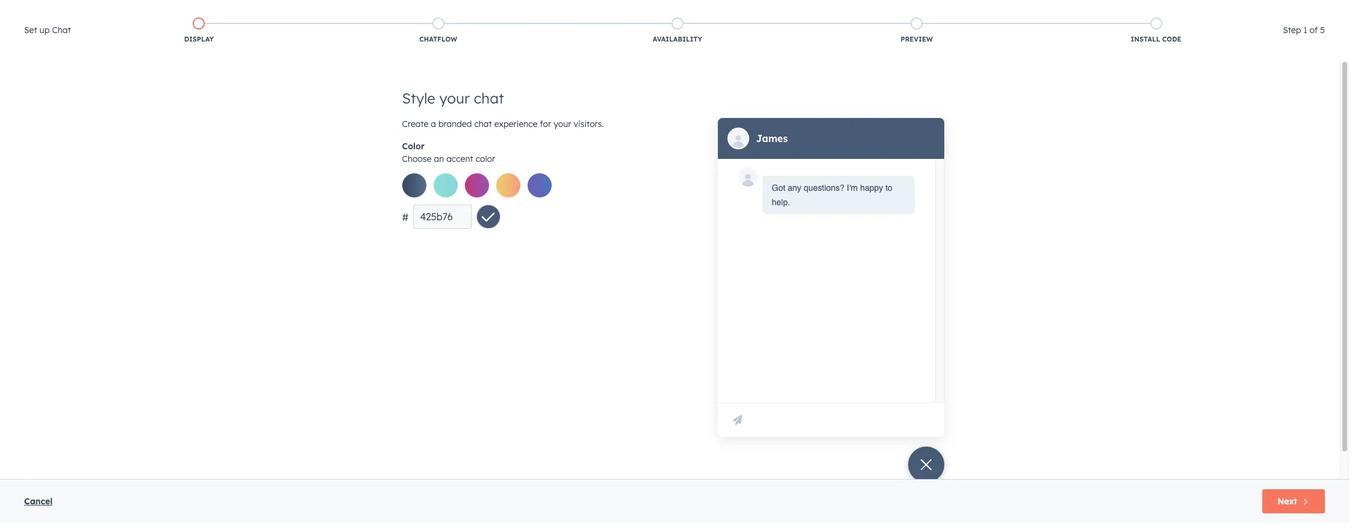 Task type: vqa. For each thing, say whether or not it's contained in the screenshot.
4:36 corresponding to Chat conversation closed totals by rep
no



Task type: locate. For each thing, give the bounding box(es) containing it.
i'm
[[847, 183, 858, 193]]

your up branded
[[439, 89, 470, 107]]

0 vertical spatial your
[[439, 89, 470, 107]]

5
[[1321, 25, 1325, 36]]

chat
[[474, 89, 504, 107], [474, 119, 492, 130]]

color
[[402, 141, 425, 152]]

availability
[[653, 35, 702, 43]]

list
[[79, 15, 1276, 46]]

menu item
[[1043, 0, 1091, 19], [1091, 0, 1114, 19], [1114, 0, 1142, 19], [1142, 0, 1165, 19]]

happy
[[860, 183, 883, 193]]

menu
[[1043, 0, 1335, 19]]

a
[[431, 119, 436, 130]]

experience
[[494, 119, 538, 130]]

your
[[439, 89, 470, 107], [554, 119, 571, 130]]

step 1 of 5
[[1283, 25, 1325, 36]]

1 menu item from the left
[[1043, 0, 1091, 19]]

got any questions? i'm happy to help.
[[772, 183, 893, 207]]

your right for
[[554, 119, 571, 130]]

None text field
[[414, 205, 471, 229]]

#
[[402, 211, 409, 224]]

set
[[24, 25, 37, 36]]

list containing display
[[79, 15, 1276, 46]]

accent
[[447, 154, 473, 164]]

search image
[[1324, 31, 1333, 40]]

color
[[476, 154, 495, 164]]

questions?
[[804, 183, 845, 193]]

preview list item
[[797, 15, 1037, 46]]

1
[[1304, 25, 1308, 36]]

install
[[1131, 35, 1161, 43]]

1 vertical spatial your
[[554, 119, 571, 130]]

help.
[[772, 198, 790, 207]]

1 horizontal spatial your
[[554, 119, 571, 130]]

3 menu item from the left
[[1114, 0, 1142, 19]]

color choose an accent color
[[402, 141, 495, 164]]

chat right branded
[[474, 119, 492, 130]]

0 horizontal spatial your
[[439, 89, 470, 107]]

james
[[756, 133, 788, 145]]

visitors.
[[574, 119, 604, 130]]

install code list item
[[1037, 15, 1276, 46]]

chat up create a branded chat experience for your visitors.
[[474, 89, 504, 107]]

for
[[540, 119, 551, 130]]

style
[[402, 89, 435, 107]]

display list item
[[79, 15, 319, 46]]

code
[[1163, 35, 1182, 43]]

up
[[39, 25, 50, 36]]

create
[[402, 119, 429, 130]]

to
[[886, 183, 893, 193]]



Task type: describe. For each thing, give the bounding box(es) containing it.
Search HubSpot search field
[[1180, 25, 1328, 46]]

0 vertical spatial chat
[[474, 89, 504, 107]]

cancel button
[[24, 495, 53, 509]]

2 menu item from the left
[[1091, 0, 1114, 19]]

of
[[1310, 25, 1318, 36]]

availability list item
[[558, 15, 797, 46]]

set up chat
[[24, 25, 71, 36]]

next button
[[1263, 490, 1325, 514]]

chatflow list item
[[319, 15, 558, 46]]

set up chat heading
[[24, 23, 71, 37]]

1 vertical spatial chat
[[474, 119, 492, 130]]

display
[[184, 35, 214, 43]]

chat
[[52, 25, 71, 36]]

4 menu item from the left
[[1142, 0, 1165, 19]]

choose
[[402, 154, 432, 164]]

step
[[1283, 25, 1301, 36]]

cancel
[[24, 496, 53, 507]]

branded
[[439, 119, 472, 130]]

search button
[[1318, 25, 1339, 46]]

got
[[772, 183, 786, 193]]

agent says: got any questions? i'm happy to help. element
[[772, 181, 905, 210]]

style your chat
[[402, 89, 504, 107]]

chatflow
[[419, 35, 457, 43]]

next
[[1278, 496, 1298, 507]]

an
[[434, 154, 444, 164]]

create a branded chat experience for your visitors.
[[402, 119, 604, 130]]

preview
[[901, 35, 933, 43]]

any
[[788, 183, 802, 193]]

install code
[[1131, 35, 1182, 43]]



